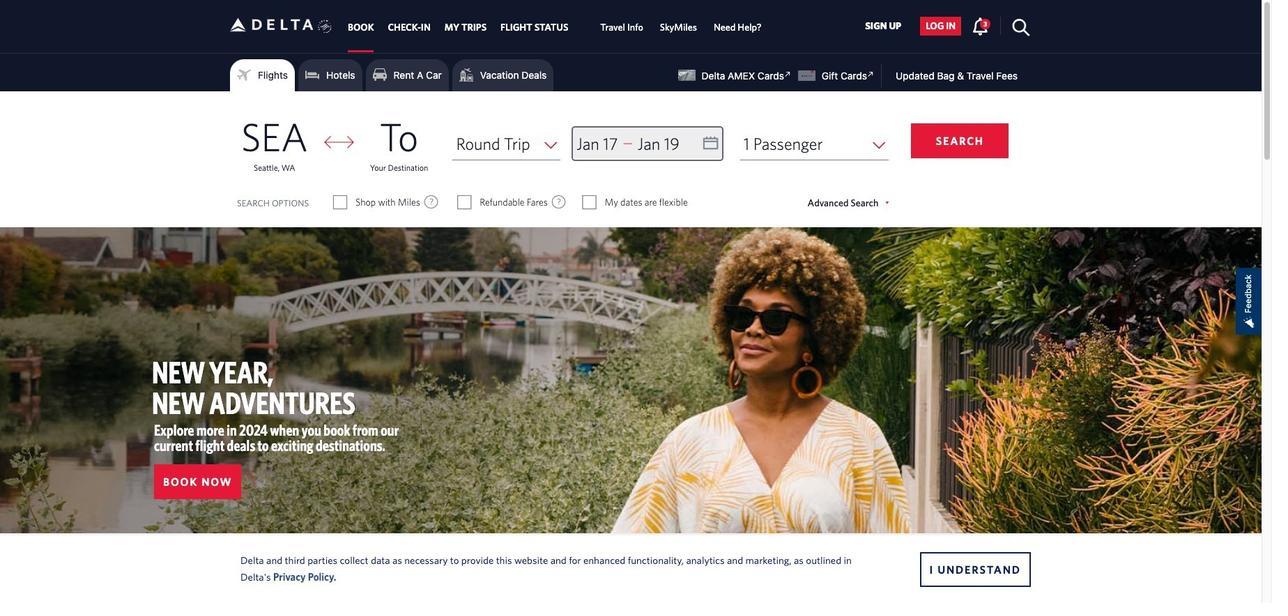 Task type: locate. For each thing, give the bounding box(es) containing it.
delta air lines image
[[230, 3, 314, 47]]

tab panel
[[0, 91, 1262, 227]]

None checkbox
[[458, 195, 471, 209]]

None text field
[[573, 128, 722, 160]]

this link opens another site in a new window that may not follow the same accessibility policies as delta air lines. image
[[865, 68, 878, 81]]

tab list
[[341, 0, 770, 53]]

None field
[[453, 128, 561, 160], [740, 128, 889, 160], [453, 128, 561, 160], [740, 128, 889, 160]]

this link opens another site in a new window that may not follow the same accessibility policies as delta air lines. image
[[782, 68, 795, 81]]

None checkbox
[[334, 195, 347, 209], [583, 195, 596, 209], [334, 195, 347, 209], [583, 195, 596, 209]]



Task type: vqa. For each thing, say whether or not it's contained in the screenshot.
Delta Air Lines image
yes



Task type: describe. For each thing, give the bounding box(es) containing it.
skyteam image
[[318, 5, 332, 48]]



